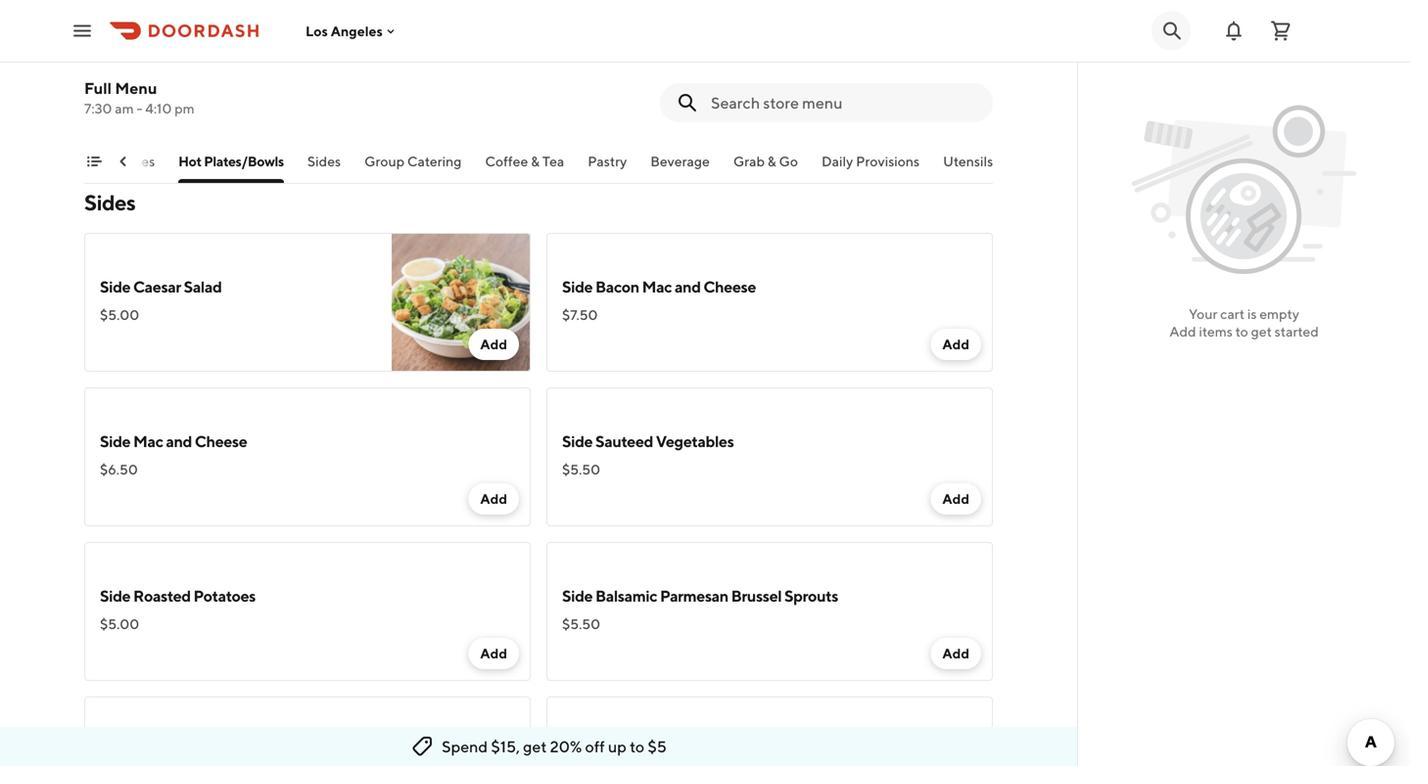 Task type: describe. For each thing, give the bounding box(es) containing it.
beverage button
[[651, 152, 710, 183]]

angeles
[[331, 23, 383, 39]]

coffee
[[485, 153, 528, 169]]

20%
[[550, 738, 582, 757]]

onions,
[[283, 64, 327, 80]]

sandwiches button
[[81, 152, 155, 183]]

vegetable
[[145, 19, 216, 38]]

brussel
[[731, 587, 782, 606]]

side caesar salad
[[100, 278, 222, 296]]

0 items, open order cart image
[[1269, 19, 1293, 43]]

-
[[137, 100, 143, 117]]

daily provisions
[[822, 153, 920, 169]]

is
[[1248, 306, 1257, 322]]

add button for side bacon mac and cheese
[[931, 329, 981, 360]]

potatoes
[[193, 587, 256, 606]]

side for side sauteed vegetables
[[562, 432, 593, 451]]

served
[[326, 84, 368, 100]]

spend $15, get 20% off up to $5
[[442, 738, 667, 757]]

zucchini,
[[152, 64, 208, 80]]

side for side caesar salad
[[100, 278, 130, 296]]

0 horizontal spatial sides
[[84, 190, 135, 215]]

warm vegetable quinoa bowl garlic roasted tomato quinoa, topped with sautéed zucchini, mushroom, onions, peppers, potato and brussel sprouts, served with sliced avocado & fresh spicy salsa.
[[100, 19, 372, 119]]

hot
[[178, 153, 202, 169]]

$5
[[648, 738, 667, 757]]

side roasted potatoes
[[100, 587, 256, 606]]

vegetables
[[656, 432, 734, 451]]

tea
[[543, 153, 564, 169]]

and inside warm vegetable quinoa bowl garlic roasted tomato quinoa, topped with sautéed zucchini, mushroom, onions, peppers, potato and brussel sprouts, served with sliced avocado & fresh spicy salsa.
[[201, 84, 224, 100]]

side for side mac and cheese
[[100, 432, 130, 451]]

garlic
[[100, 45, 137, 61]]

off
[[585, 738, 605, 757]]

grab & go
[[733, 153, 798, 169]]

menu
[[115, 79, 157, 97]]

7:30
[[84, 100, 112, 117]]

topped
[[296, 45, 342, 61]]

add for side mac and cheese
[[480, 491, 507, 507]]

add button for side mac and cheese
[[469, 484, 519, 515]]

$5.00 for caesar
[[100, 307, 139, 323]]

add for side sauteed vegetables
[[943, 491, 970, 507]]

provisions
[[856, 153, 920, 169]]

full
[[84, 79, 112, 97]]

add button for side balsamic parmesan brussel sprouts
[[931, 639, 981, 670]]

avocado
[[169, 103, 221, 119]]

0 horizontal spatial get
[[523, 738, 547, 757]]

side balsamic parmesan brussel sprouts
[[562, 587, 838, 606]]

4:10
[[145, 100, 172, 117]]

roasted inside warm vegetable quinoa bowl garlic roasted tomato quinoa, topped with sautéed zucchini, mushroom, onions, peppers, potato and brussel sprouts, served with sliced avocado & fresh spicy salsa.
[[140, 45, 192, 61]]

side 2 strips bacon
[[562, 742, 694, 761]]

group catering button
[[364, 152, 462, 183]]

brussel
[[227, 84, 272, 100]]

daily
[[822, 153, 853, 169]]

balsamic
[[596, 587, 657, 606]]

utensils
[[943, 153, 993, 169]]

warm
[[100, 19, 142, 38]]

warm vegetable quinoa bowl image
[[392, 0, 531, 133]]

notification bell image
[[1222, 19, 1246, 43]]

add button for side roasted potatoes
[[469, 639, 519, 670]]

& for coffee & tea
[[531, 153, 540, 169]]

quinoa
[[219, 19, 271, 38]]

$5.00 for roasted
[[100, 617, 139, 633]]

add inside your cart is empty add items to get started
[[1170, 324, 1196, 340]]

mushroom,
[[210, 64, 280, 80]]

items
[[1199, 324, 1233, 340]]

$15,
[[491, 738, 520, 757]]

2 vertical spatial and
[[166, 432, 192, 451]]

add for side balsamic parmesan brussel sprouts
[[943, 646, 970, 662]]

sautéed
[[100, 64, 150, 80]]

to for items
[[1236, 324, 1249, 340]]

catering
[[407, 153, 462, 169]]

1 vertical spatial mac
[[133, 432, 163, 451]]

1 horizontal spatial mac
[[642, 278, 672, 296]]

daily provisions button
[[822, 152, 920, 183]]

sides button
[[307, 152, 341, 183]]

2 inside the 14 hour smoked bbq brisket, with choice of 2 sides
[[562, 64, 570, 80]]

pastry button
[[588, 152, 627, 183]]

to for up
[[630, 738, 645, 757]]

am
[[115, 100, 134, 117]]

utensils button
[[943, 152, 993, 183]]

plates/bowls
[[204, 153, 284, 169]]

pastry
[[588, 153, 627, 169]]

empty
[[1260, 306, 1300, 322]]

side bacon mac and cheese
[[562, 278, 756, 296]]

add for side bacon mac and cheese
[[943, 336, 970, 353]]

0 horizontal spatial with
[[100, 103, 127, 119]]

add for side roasted potatoes
[[480, 646, 507, 662]]

side for side roasted potatoes
[[100, 587, 130, 606]]

0 vertical spatial cheese
[[704, 278, 756, 296]]

1 horizontal spatial 2
[[596, 742, 604, 761]]

pm
[[175, 100, 195, 117]]

los angeles
[[306, 23, 383, 39]]

$7.50
[[562, 307, 598, 323]]

spicy
[[270, 103, 301, 119]]

open menu image
[[71, 19, 94, 43]]

14
[[562, 45, 576, 61]]



Task type: locate. For each thing, give the bounding box(es) containing it.
0 horizontal spatial cheese
[[195, 432, 247, 451]]

$6.50
[[100, 462, 138, 478]]

& left fresh
[[224, 103, 233, 119]]

tomato
[[194, 45, 241, 61]]

& for grab & go
[[768, 153, 776, 169]]

0 vertical spatial bacon
[[596, 278, 639, 296]]

show menu categories image
[[86, 154, 102, 169]]

sauteed
[[596, 432, 653, 451]]

side mac and cheese
[[100, 432, 247, 451]]

0 vertical spatial 2
[[562, 64, 570, 80]]

add button
[[469, 329, 519, 360], [931, 329, 981, 360], [469, 484, 519, 515], [931, 484, 981, 515], [469, 639, 519, 670], [931, 639, 981, 670]]

2 $5.50 from the top
[[562, 617, 600, 633]]

$5.50 down sauteed at the bottom of the page
[[562, 462, 600, 478]]

sides
[[573, 64, 604, 80]]

los angeles button
[[306, 23, 399, 39]]

parmesan
[[660, 587, 729, 606]]

los
[[306, 23, 328, 39]]

potato
[[157, 84, 198, 100]]

roasted left the potatoes
[[133, 587, 191, 606]]

$5.50 down balsamic
[[562, 617, 600, 633]]

1 horizontal spatial &
[[531, 153, 540, 169]]

peppers,
[[100, 84, 154, 100]]

1 horizontal spatial get
[[1251, 324, 1272, 340]]

1 horizontal spatial to
[[1236, 324, 1249, 340]]

roasted up zucchini,
[[140, 45, 192, 61]]

0 vertical spatial sides
[[307, 153, 341, 169]]

0 vertical spatial roasted
[[140, 45, 192, 61]]

& left go
[[768, 153, 776, 169]]

full menu 7:30 am - 4:10 pm
[[84, 79, 195, 117]]

0 vertical spatial $5.00
[[100, 307, 139, 323]]

1 vertical spatial roasted
[[133, 587, 191, 606]]

side for side bacon mac and cheese
[[562, 278, 593, 296]]

2 left up
[[596, 742, 604, 761]]

smoked
[[613, 45, 664, 61]]

1 vertical spatial sides
[[84, 190, 135, 215]]

grab
[[733, 153, 765, 169]]

get down the is
[[1251, 324, 1272, 340]]

1 vertical spatial get
[[523, 738, 547, 757]]

1 vertical spatial $5.00
[[100, 617, 139, 633]]

& left tea
[[531, 153, 540, 169]]

spend
[[442, 738, 488, 757]]

bacon right strips
[[650, 742, 694, 761]]

sandwiches
[[81, 153, 155, 169]]

bbq brisket plate image
[[854, 0, 993, 133]]

0 horizontal spatial 2
[[562, 64, 570, 80]]

1 $5.50 from the top
[[562, 462, 600, 478]]

caesar
[[133, 278, 181, 296]]

sides down "salsa."
[[307, 153, 341, 169]]

salsa.
[[304, 103, 337, 119]]

with down peppers,
[[100, 103, 127, 119]]

bacon
[[596, 278, 639, 296], [650, 742, 694, 761]]

your
[[1189, 306, 1218, 322]]

0 vertical spatial mac
[[642, 278, 672, 296]]

1 vertical spatial and
[[675, 278, 701, 296]]

1 $5.00 from the top
[[100, 307, 139, 323]]

14 hour smoked bbq brisket, with choice of 2 sides
[[562, 45, 836, 80]]

with inside the 14 hour smoked bbq brisket, with choice of 2 sides
[[750, 45, 777, 61]]

0 horizontal spatial &
[[224, 103, 233, 119]]

0 vertical spatial and
[[201, 84, 224, 100]]

to down 'cart'
[[1236, 324, 1249, 340]]

hour
[[579, 45, 610, 61]]

started
[[1275, 324, 1319, 340]]

add button for side sauteed vegetables
[[931, 484, 981, 515]]

1 vertical spatial $5.50
[[562, 617, 600, 633]]

1 vertical spatial 2
[[596, 742, 604, 761]]

to inside your cart is empty add items to get started
[[1236, 324, 1249, 340]]

sprouts,
[[274, 84, 324, 100]]

get
[[1251, 324, 1272, 340], [523, 738, 547, 757]]

quinoa,
[[244, 45, 294, 61]]

side caesar salad image
[[392, 233, 531, 372]]

group catering
[[364, 153, 462, 169]]

of
[[824, 45, 836, 61]]

up
[[608, 738, 627, 757]]

1 horizontal spatial and
[[201, 84, 224, 100]]

with
[[345, 45, 372, 61], [750, 45, 777, 61], [100, 103, 127, 119]]

2
[[562, 64, 570, 80], [596, 742, 604, 761]]

& inside warm vegetable quinoa bowl garlic roasted tomato quinoa, topped with sautéed zucchini, mushroom, onions, peppers, potato and brussel sprouts, served with sliced avocado & fresh spicy salsa.
[[224, 103, 233, 119]]

with left choice
[[750, 45, 777, 61]]

1 horizontal spatial cheese
[[704, 278, 756, 296]]

beverage
[[651, 153, 710, 169]]

cheese
[[704, 278, 756, 296], [195, 432, 247, 451]]

get inside your cart is empty add items to get started
[[1251, 324, 1272, 340]]

0 horizontal spatial mac
[[133, 432, 163, 451]]

0 horizontal spatial and
[[166, 432, 192, 451]]

strips
[[607, 742, 647, 761]]

0 horizontal spatial to
[[630, 738, 645, 757]]

fresh
[[236, 103, 267, 119]]

& inside 'button'
[[531, 153, 540, 169]]

and
[[201, 84, 224, 100], [675, 278, 701, 296], [166, 432, 192, 451]]

to right up
[[630, 738, 645, 757]]

1 horizontal spatial sides
[[307, 153, 341, 169]]

bbq
[[666, 45, 697, 61]]

coffee & tea button
[[485, 152, 564, 183]]

2 horizontal spatial &
[[768, 153, 776, 169]]

2 horizontal spatial with
[[750, 45, 777, 61]]

bowl
[[273, 19, 308, 38]]

coffee & tea
[[485, 153, 564, 169]]

brisket,
[[700, 45, 747, 61]]

to
[[1236, 324, 1249, 340], [630, 738, 645, 757]]

0 vertical spatial to
[[1236, 324, 1249, 340]]

group
[[364, 153, 405, 169]]

$5.50 for balsamic
[[562, 617, 600, 633]]

add
[[1170, 324, 1196, 340], [480, 336, 507, 353], [943, 336, 970, 353], [480, 491, 507, 507], [943, 491, 970, 507], [480, 646, 507, 662], [943, 646, 970, 662]]

$5.50
[[562, 462, 600, 478], [562, 617, 600, 633]]

sliced
[[130, 103, 166, 119]]

cart
[[1220, 306, 1245, 322]]

Item Search search field
[[711, 92, 977, 114]]

2 down 14 on the top of page
[[562, 64, 570, 80]]

1 vertical spatial bacon
[[650, 742, 694, 761]]

$5.50 for sauteed
[[562, 462, 600, 478]]

side
[[100, 278, 130, 296], [562, 278, 593, 296], [100, 432, 130, 451], [562, 432, 593, 451], [100, 587, 130, 606], [562, 587, 593, 606], [562, 742, 593, 761]]

go
[[779, 153, 798, 169]]

1 vertical spatial to
[[630, 738, 645, 757]]

hot plates/bowls
[[178, 153, 284, 169]]

mac
[[642, 278, 672, 296], [133, 432, 163, 451]]

0 vertical spatial $5.50
[[562, 462, 600, 478]]

$5.00
[[100, 307, 139, 323], [100, 617, 139, 633]]

with down the "angeles"
[[345, 45, 372, 61]]

your cart is empty add items to get started
[[1170, 306, 1319, 340]]

get right '$15,'
[[523, 738, 547, 757]]

2 horizontal spatial and
[[675, 278, 701, 296]]

grab & go button
[[733, 152, 798, 183]]

scroll menu navigation left image
[[116, 154, 131, 169]]

sides down sandwiches button
[[84, 190, 135, 215]]

& inside button
[[768, 153, 776, 169]]

roasted
[[140, 45, 192, 61], [133, 587, 191, 606]]

1 vertical spatial cheese
[[195, 432, 247, 451]]

side for side balsamic parmesan brussel sprouts
[[562, 587, 593, 606]]

0 horizontal spatial bacon
[[596, 278, 639, 296]]

0 vertical spatial get
[[1251, 324, 1272, 340]]

2 $5.00 from the top
[[100, 617, 139, 633]]

$5.00 down the side roasted potatoes
[[100, 617, 139, 633]]

bacon up $7.50
[[596, 278, 639, 296]]

1 horizontal spatial with
[[345, 45, 372, 61]]

$5.00 down caesar
[[100, 307, 139, 323]]

1 horizontal spatial bacon
[[650, 742, 694, 761]]

side for side 2 strips bacon
[[562, 742, 593, 761]]

sprouts
[[785, 587, 838, 606]]

side sauteed vegetables
[[562, 432, 734, 451]]



Task type: vqa. For each thing, say whether or not it's contained in the screenshot.


